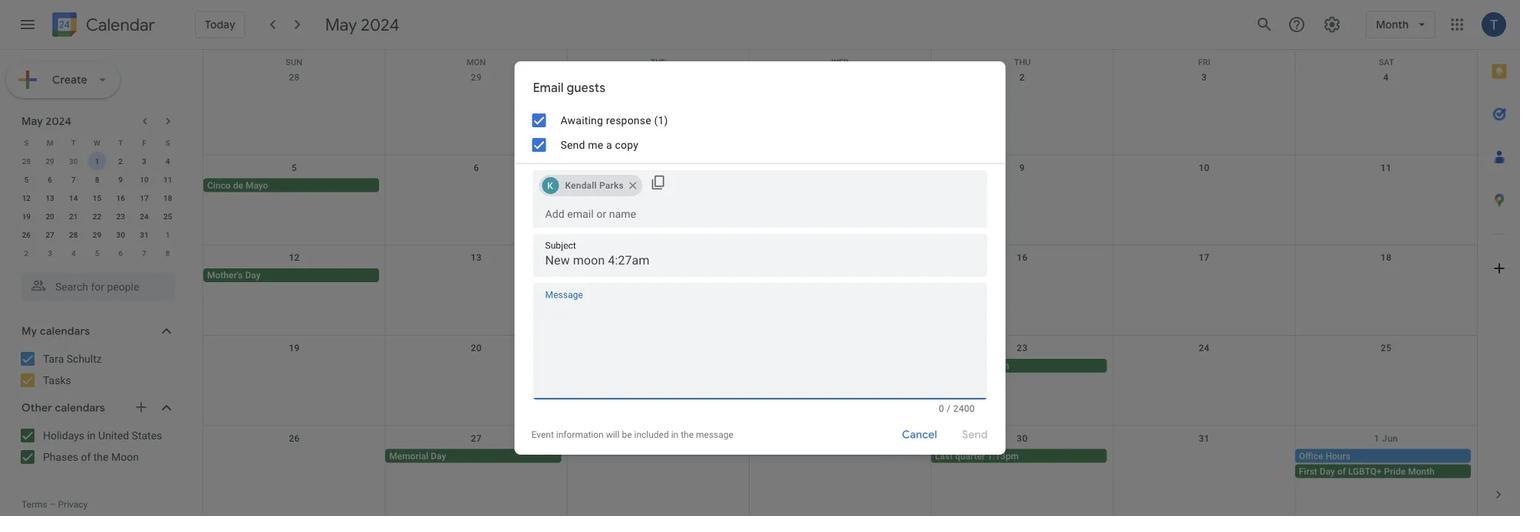 Task type: locate. For each thing, give the bounding box(es) containing it.
21 element
[[64, 207, 83, 226]]

30 april element
[[64, 152, 83, 170]]

28 left 29 april element
[[22, 157, 31, 166]]

first inside 'button'
[[753, 270, 772, 281]]

10 inside grid
[[1199, 162, 1210, 173]]

quarter
[[774, 270, 804, 281], [955, 451, 985, 462]]

kendall parks tree item
[[577, 264, 890, 289]]

1 jun
[[1374, 433, 1398, 444]]

31 inside grid
[[1199, 433, 1210, 444]]

29 down 22
[[93, 230, 101, 239]]

5 up 12 element
[[24, 175, 29, 184]]

kendall
[[629, 270, 666, 282]]

first down tara schultz, attending, organiser "tree item"
[[753, 270, 772, 281]]

moon
[[111, 451, 139, 464]]

0 vertical spatial 27
[[46, 230, 54, 239]]

memorial
[[389, 451, 428, 462]]

8 for may 2024
[[95, 175, 99, 184]]

0 horizontal spatial 17
[[140, 193, 149, 203]]

in right "included"
[[671, 430, 679, 440]]

0 horizontal spatial 7
[[71, 175, 76, 184]]

tara inside my calendars list
[[43, 353, 64, 365]]

0 vertical spatial 7
[[656, 162, 661, 173]]

1 vertical spatial 18
[[1381, 253, 1392, 263]]

0 horizontal spatial schultz
[[67, 353, 102, 365]]

row group containing 28
[[15, 152, 180, 262]]

30 element
[[111, 226, 130, 244]]

9 for may 2024
[[118, 175, 123, 184]]

1 cell
[[85, 152, 109, 170]]

united
[[98, 429, 129, 442]]

2 down 26 element
[[24, 249, 29, 258]]

1 vertical spatial new
[[571, 180, 589, 191]]

0 vertical spatial new
[[599, 142, 633, 163]]

tara schultz organiser
[[629, 235, 690, 261]]

me
[[588, 139, 603, 151]]

8 inside grid
[[838, 162, 843, 173]]

mon
[[467, 58, 486, 67]]

8 june element
[[159, 244, 177, 262]]

2 guests 1 yes, 1 awaiting
[[599, 199, 670, 226]]

1 horizontal spatial s
[[165, 138, 170, 147]]

13 inside new moon 4:27am monday, 13 november
[[642, 166, 655, 179]]

2 horizontal spatial 5
[[292, 162, 297, 173]]

moon up november
[[637, 142, 682, 163]]

1 vertical spatial tara
[[43, 353, 64, 365]]

schultz inside tara schultz organiser
[[654, 235, 690, 248]]

27 for 1
[[46, 230, 54, 239]]

30 up last quarter 1:13pm button
[[1017, 433, 1028, 444]]

selected people list box
[[533, 170, 646, 200]]

day inside memorial day button
[[431, 451, 446, 462]]

5 up cinco de mayo button
[[292, 162, 297, 173]]

1 june element
[[159, 226, 177, 244]]

5 for may 2024
[[24, 175, 29, 184]]

first down office
[[1299, 466, 1318, 477]]

30 inside 30 element
[[116, 230, 125, 239]]

cell
[[203, 88, 385, 134], [385, 88, 567, 134], [567, 88, 749, 134], [931, 88, 1113, 134], [1113, 88, 1295, 134], [1295, 88, 1477, 134], [385, 178, 567, 194], [931, 178, 1113, 194], [1113, 178, 1295, 194], [1295, 178, 1477, 194], [385, 269, 567, 284], [567, 269, 749, 284], [931, 269, 1113, 284], [1113, 269, 1295, 284], [1295, 269, 1477, 284], [203, 359, 385, 374], [385, 359, 567, 374], [1113, 359, 1295, 374], [1295, 359, 1477, 374], [203, 449, 385, 480], [567, 449, 749, 480], [749, 449, 931, 480], [1113, 449, 1295, 480], [1295, 449, 1477, 480]]

None text field
[[545, 250, 975, 271], [533, 301, 987, 393], [545, 250, 975, 271], [533, 301, 987, 393]]

1 horizontal spatial 24
[[1199, 343, 1210, 354]]

2 vertical spatial 8
[[166, 249, 170, 258]]

17 inside row group
[[140, 193, 149, 203]]

0 horizontal spatial moon
[[592, 180, 615, 191]]

23 up the full moon 9:53am button
[[1017, 343, 1028, 354]]

office hours button
[[1295, 449, 1471, 463]]

0 vertical spatial day
[[245, 270, 261, 281]]

2 vertical spatial 7
[[142, 249, 146, 258]]

yes,
[[606, 215, 623, 226]]

tara
[[629, 235, 651, 248], [43, 353, 64, 365]]

0 vertical spatial 4
[[1384, 72, 1389, 83]]

guests
[[567, 80, 606, 96], [608, 199, 641, 212]]

31 element
[[135, 226, 153, 244]]

of
[[81, 451, 91, 464], [1338, 466, 1346, 477]]

4 down the 28 element
[[71, 249, 76, 258]]

1 horizontal spatial 17
[[1199, 253, 1210, 263]]

0 horizontal spatial 18
[[163, 193, 172, 203]]

day inside the 'office hours first day of lgbtq+ pride month'
[[1320, 466, 1335, 477]]

7 up new moon 11:22pm button on the top left of page
[[656, 162, 661, 173]]

1 vertical spatial 31
[[1199, 433, 1210, 444]]

4
[[1384, 72, 1389, 83], [166, 157, 170, 166], [71, 249, 76, 258]]

1 vertical spatial 8
[[95, 175, 99, 184]]

24 element
[[135, 207, 153, 226]]

6 inside grid
[[474, 162, 479, 173]]

3 down 'f'
[[142, 157, 146, 166]]

1 horizontal spatial quarter
[[955, 451, 985, 462]]

schultz down my calendars 'dropdown button'
[[67, 353, 102, 365]]

28 down 21
[[69, 230, 78, 239]]

moon
[[637, 142, 682, 163], [592, 180, 615, 191], [952, 361, 976, 371]]

the inside list
[[93, 451, 109, 464]]

0 vertical spatial 29
[[471, 72, 482, 83]]

/
[[947, 404, 951, 414]]

24 inside row group
[[140, 212, 149, 221]]

1 vertical spatial 11
[[163, 175, 172, 184]]

0 vertical spatial 10
[[1199, 162, 1210, 173]]

26 inside row group
[[22, 230, 31, 239]]

1 vertical spatial day
[[431, 451, 446, 462]]

11 inside grid
[[1381, 162, 1392, 173]]

s up 28 april element
[[24, 138, 29, 147]]

day
[[245, 270, 261, 281], [431, 451, 446, 462], [1320, 466, 1335, 477]]

1 horizontal spatial new
[[599, 142, 633, 163]]

1 horizontal spatial t
[[118, 138, 123, 147]]

12 up mother's day button
[[289, 253, 300, 263]]

tara schultz, attending, organiser tree item
[[577, 232, 890, 264]]

2 horizontal spatial 29
[[471, 72, 482, 83]]

full
[[935, 361, 950, 371]]

0 vertical spatial first
[[753, 270, 772, 281]]

4 up 11 element
[[166, 157, 170, 166]]

1 vertical spatial guests
[[608, 199, 641, 212]]

moon for 6
[[592, 180, 615, 191]]

None search field
[[0, 267, 190, 301]]

30 for 1 jun
[[1017, 433, 1028, 444]]

16
[[116, 193, 125, 203], [1017, 253, 1028, 263]]

1 vertical spatial 29
[[46, 157, 54, 166]]

4 june element
[[64, 244, 83, 262]]

7:48am
[[806, 270, 837, 281]]

information
[[556, 430, 604, 440]]

12 inside row group
[[22, 193, 31, 203]]

28
[[289, 72, 300, 83], [22, 157, 31, 166], [69, 230, 78, 239], [653, 433, 664, 444]]

0 vertical spatial 9
[[1020, 162, 1025, 173]]

grid containing 28
[[203, 50, 1477, 516]]

the left message at the left bottom
[[681, 430, 694, 440]]

0 vertical spatial 23
[[116, 212, 125, 221]]

2 t from the left
[[118, 138, 123, 147]]

may
[[325, 14, 357, 35], [21, 114, 43, 128]]

29 down "m"
[[46, 157, 54, 166]]

pride
[[1384, 466, 1406, 477]]

2 s from the left
[[165, 138, 170, 147]]

0 horizontal spatial 25
[[163, 212, 172, 221]]

2 inside 2 guests 1 yes, 1 awaiting
[[599, 199, 605, 212]]

1 vertical spatial 6
[[48, 175, 52, 184]]

9 inside row group
[[118, 175, 123, 184]]

1 left jun
[[1374, 433, 1380, 444]]

0 horizontal spatial 8
[[95, 175, 99, 184]]

18 element
[[159, 189, 177, 207]]

11 inside row group
[[163, 175, 172, 184]]

m
[[47, 138, 53, 147]]

1 vertical spatial 9
[[118, 175, 123, 184]]

19
[[22, 212, 31, 221], [289, 343, 300, 354]]

9 inside grid
[[1020, 162, 1025, 173]]

1 vertical spatial 17
[[1199, 253, 1210, 263]]

29 april element
[[41, 152, 59, 170]]

30 inside grid
[[1017, 433, 1028, 444]]

29 inside grid
[[471, 72, 482, 83]]

25 element
[[159, 207, 177, 226]]

0 horizontal spatial 27
[[46, 230, 54, 239]]

wed
[[831, 58, 849, 67]]

guests for email
[[567, 80, 606, 96]]

1
[[95, 157, 99, 166], [599, 215, 604, 226], [626, 215, 631, 226], [166, 230, 170, 239], [1374, 433, 1380, 444]]

last quarter 1:13pm
[[935, 451, 1019, 462]]

0 horizontal spatial 13
[[46, 193, 54, 203]]

1 horizontal spatial 19
[[289, 343, 300, 354]]

1 horizontal spatial 11
[[1381, 162, 1392, 173]]

26 inside grid
[[289, 433, 300, 444]]

1 right yes,
[[626, 215, 631, 226]]

tara inside tara schultz organiser
[[629, 235, 651, 248]]

0 vertical spatial quarter
[[774, 270, 804, 281]]

9
[[1020, 162, 1025, 173], [118, 175, 123, 184]]

1 horizontal spatial 25
[[1381, 343, 1392, 354]]

16 element
[[111, 189, 130, 207]]

1 horizontal spatial the
[[681, 430, 694, 440]]

0 vertical spatial 19
[[22, 212, 31, 221]]

row
[[203, 50, 1477, 67], [203, 65, 1477, 155], [15, 134, 180, 152], [15, 152, 180, 170], [203, 155, 1477, 246], [15, 170, 180, 189], [15, 189, 180, 207], [15, 207, 180, 226], [15, 226, 180, 244], [15, 244, 180, 262], [203, 246, 1477, 336], [203, 336, 1477, 426], [203, 426, 1477, 516]]

4:27am
[[686, 142, 743, 163]]

the inside email guests dialog
[[681, 430, 694, 440]]

may 2024 grid
[[15, 134, 180, 262]]

1 vertical spatial 24
[[1199, 343, 1210, 354]]

organiser
[[629, 250, 671, 261]]

2 vertical spatial 6
[[118, 249, 123, 258]]

tab list
[[1478, 50, 1520, 473]]

included
[[634, 430, 669, 440]]

29 down mon
[[471, 72, 482, 83]]

lgbtq+
[[1348, 466, 1382, 477]]

quarter right last
[[955, 451, 985, 462]]

0 horizontal spatial 26
[[22, 230, 31, 239]]

1 vertical spatial quarter
[[955, 451, 985, 462]]

new inside button
[[571, 180, 589, 191]]

0 vertical spatial 31
[[140, 230, 149, 239]]

my calendars
[[21, 325, 90, 338]]

13 inside 13 element
[[46, 193, 54, 203]]

quarter inside button
[[955, 451, 985, 462]]

0 horizontal spatial 4
[[71, 249, 76, 258]]

1 vertical spatial 23
[[1017, 343, 1028, 354]]

1 vertical spatial 25
[[1381, 343, 1392, 354]]

2
[[1020, 72, 1025, 83], [118, 157, 123, 166], [599, 199, 605, 212], [24, 249, 29, 258]]

8
[[838, 162, 843, 173], [95, 175, 99, 184], [166, 249, 170, 258]]

mother's
[[207, 270, 243, 281]]

1 horizontal spatial 10
[[1199, 162, 1210, 173]]

27 element
[[41, 226, 59, 244]]

23 element
[[111, 207, 130, 226]]

t
[[71, 138, 76, 147], [118, 138, 123, 147]]

sun
[[286, 58, 302, 67]]

new down send
[[571, 180, 589, 191]]

2 horizontal spatial 7
[[656, 162, 661, 173]]

schultz
[[654, 235, 690, 248], [67, 353, 102, 365]]

response
[[606, 114, 651, 127]]

1 vertical spatial 7
[[71, 175, 76, 184]]

12 up the 19 element
[[22, 193, 31, 203]]

calendars up holidays
[[55, 401, 105, 415]]

18
[[163, 193, 172, 203], [1381, 253, 1392, 263]]

31 inside 31 element
[[140, 230, 149, 239]]

day right mother's
[[245, 270, 261, 281]]

2 vertical spatial 30
[[1017, 433, 1028, 444]]

0 horizontal spatial t
[[71, 138, 76, 147]]

0 vertical spatial tara
[[629, 235, 651, 248]]

29 inside 29 april element
[[46, 157, 54, 166]]

15 element
[[88, 189, 106, 207]]

19 down mother's day button
[[289, 343, 300, 354]]

1 vertical spatial 19
[[289, 343, 300, 354]]

1 horizontal spatial 30
[[116, 230, 125, 239]]

email guests dialog
[[515, 61, 1006, 455]]

2 vertical spatial day
[[1320, 466, 1335, 477]]

27 for 1 jun
[[471, 433, 482, 444]]

23 inside grid
[[1017, 343, 1028, 354]]

cancel button
[[895, 417, 944, 454]]

27 up memorial day button
[[471, 433, 482, 444]]

guests inside dialog
[[567, 80, 606, 96]]

5 inside grid
[[292, 162, 297, 173]]

26 for 1
[[22, 230, 31, 239]]

14 element
[[64, 189, 83, 207]]

row group
[[15, 152, 180, 262]]

20 inside the 20 element
[[46, 212, 54, 221]]

row containing s
[[15, 134, 180, 152]]

0 horizontal spatial 19
[[22, 212, 31, 221]]

quarter left 7:48am
[[774, 270, 804, 281]]

3 june element
[[41, 244, 59, 262]]

calendar
[[86, 14, 155, 36]]

1 horizontal spatial 6
[[118, 249, 123, 258]]

0 horizontal spatial 31
[[140, 230, 149, 239]]

memorial day
[[389, 451, 446, 462]]

11 for sun
[[1381, 162, 1392, 173]]

29
[[471, 72, 482, 83], [46, 157, 54, 166], [93, 230, 101, 239]]

7 up the 14 element at the top left
[[71, 175, 76, 184]]

7 down 31 element
[[142, 249, 146, 258]]

new up monday,
[[599, 142, 633, 163]]

1 horizontal spatial schultz
[[654, 235, 690, 248]]

day inside mother's day button
[[245, 270, 261, 281]]

1 horizontal spatial 26
[[289, 433, 300, 444]]

of down hours
[[1338, 466, 1346, 477]]

6 for sun
[[474, 162, 479, 173]]

2 down kendall parks, selected option
[[599, 199, 605, 212]]

0 horizontal spatial the
[[93, 451, 109, 464]]

17 element
[[135, 189, 153, 207]]

17
[[140, 193, 149, 203], [1199, 253, 1210, 263]]

1 horizontal spatial 23
[[1017, 343, 1028, 354]]

29 inside the 29 element
[[93, 230, 101, 239]]

2 horizontal spatial 13
[[642, 166, 655, 179]]

23 inside row group
[[116, 212, 125, 221]]

30 right 29 april element
[[69, 157, 78, 166]]

30 up 6 june element
[[116, 230, 125, 239]]

0 horizontal spatial 6
[[48, 175, 52, 184]]

guests up awaiting
[[567, 80, 606, 96]]

tasks
[[43, 374, 71, 387]]

terms – privacy
[[21, 500, 88, 510]]

day down hours
[[1320, 466, 1335, 477]]

new inside new moon 4:27am monday, 13 november
[[599, 142, 633, 163]]

new
[[599, 142, 633, 163], [571, 180, 589, 191]]

0 horizontal spatial quarter
[[774, 270, 804, 281]]

terms
[[21, 500, 47, 510]]

maybe
[[801, 388, 830, 399]]

1 inside cell
[[95, 157, 99, 166]]

0 horizontal spatial 30
[[69, 157, 78, 166]]

10
[[1199, 162, 1210, 173], [140, 175, 149, 184]]

1 down w
[[95, 157, 99, 166]]

6 inside 6 june element
[[118, 249, 123, 258]]

1 horizontal spatial guests
[[608, 199, 641, 212]]

27 inside 27 element
[[46, 230, 54, 239]]

calendars inside 'dropdown button'
[[40, 325, 90, 338]]

calendars up tara schultz
[[40, 325, 90, 338]]

1 left yes,
[[599, 215, 604, 226]]

4 inside grid
[[1384, 72, 1389, 83]]

s right 'f'
[[165, 138, 170, 147]]

tara for tara schultz organiser
[[629, 235, 651, 248]]

t up 30 april element
[[71, 138, 76, 147]]

4 down sat
[[1384, 72, 1389, 83]]

main drawer image
[[18, 15, 37, 34]]

1 horizontal spatial 12
[[289, 253, 300, 263]]

27 up 3 june element
[[46, 230, 54, 239]]

tara up 'organiser'
[[629, 235, 651, 248]]

thu
[[1014, 58, 1031, 67]]

1 s from the left
[[24, 138, 29, 147]]

in inside email guests dialog
[[671, 430, 679, 440]]

grid
[[203, 50, 1477, 516]]

2 horizontal spatial moon
[[952, 361, 976, 371]]

guests inside 2 guests 1 yes, 1 awaiting
[[608, 199, 641, 212]]

0 horizontal spatial guests
[[567, 80, 606, 96]]

1 horizontal spatial 27
[[471, 433, 482, 444]]

26 for 1 jun
[[289, 433, 300, 444]]

schultz inside my calendars list
[[67, 353, 102, 365]]

1 vertical spatial of
[[1338, 466, 1346, 477]]

in inside other calendars list
[[87, 429, 96, 442]]

2 horizontal spatial 6
[[474, 162, 479, 173]]

0 vertical spatial guests
[[567, 80, 606, 96]]

tara up tasks
[[43, 353, 64, 365]]

13 element
[[41, 189, 59, 207]]

0 vertical spatial 5
[[292, 162, 297, 173]]

schultz for tara schultz organiser
[[654, 235, 690, 248]]

cell containing office hours
[[1295, 449, 1477, 480]]

guests up yes,
[[608, 199, 641, 212]]

0 horizontal spatial 9
[[118, 175, 123, 184]]

30 for 1
[[116, 230, 125, 239]]

0 vertical spatial 8
[[838, 162, 843, 173]]

moon inside new moon 4:27am monday, 13 november
[[637, 142, 682, 163]]

moon right full
[[952, 361, 976, 371]]

1 horizontal spatial 31
[[1199, 433, 1210, 444]]

1 vertical spatial 3
[[142, 157, 146, 166]]

23 down '16' element
[[116, 212, 125, 221]]

19 up 26 element
[[22, 212, 31, 221]]

0 vertical spatial 20
[[46, 212, 54, 221]]

19 inside grid
[[289, 343, 300, 354]]

5 down the 29 element
[[95, 249, 99, 258]]

2 down thu
[[1020, 72, 1025, 83]]

10 inside row group
[[140, 175, 149, 184]]

day right memorial
[[431, 451, 446, 462]]

calendars for my calendars
[[40, 325, 90, 338]]

t left 'f'
[[118, 138, 123, 147]]

be
[[622, 430, 632, 440]]

quarter inside 'button'
[[774, 270, 804, 281]]

1 vertical spatial 12
[[289, 253, 300, 263]]

1 horizontal spatial 8
[[166, 249, 170, 258]]

12
[[22, 193, 31, 203], [289, 253, 300, 263]]

in up phases of the moon
[[87, 429, 96, 442]]

1 horizontal spatial 4
[[166, 157, 170, 166]]

moon down monday,
[[592, 180, 615, 191]]

new for 4:27am
[[599, 142, 633, 163]]

3 down fri
[[1202, 72, 1207, 83]]

0 vertical spatial schultz
[[654, 235, 690, 248]]

26 element
[[17, 226, 36, 244]]

30
[[69, 157, 78, 166], [116, 230, 125, 239], [1017, 433, 1028, 444]]

cinco de mayo
[[207, 180, 268, 191]]

12 element
[[17, 189, 36, 207]]

first quarter 7:48am button
[[749, 269, 925, 283]]

27 inside grid
[[471, 433, 482, 444]]

parks
[[668, 270, 696, 282]]

5
[[292, 162, 297, 173], [24, 175, 29, 184], [95, 249, 99, 258]]

9 for sun
[[1020, 162, 1025, 173]]

23
[[116, 212, 125, 221], [1017, 343, 1028, 354]]

of right phases
[[81, 451, 91, 464]]

0 vertical spatial 2024
[[361, 14, 399, 35]]

2 vertical spatial moon
[[952, 361, 976, 371]]

3 down 27 element
[[48, 249, 52, 258]]

19 inside row group
[[22, 212, 31, 221]]

calendars inside dropdown button
[[55, 401, 105, 415]]

11
[[1381, 162, 1392, 173], [163, 175, 172, 184]]

29 for 2
[[46, 157, 54, 166]]

2024
[[361, 14, 399, 35], [46, 114, 72, 128]]

new moon 11:22pm
[[571, 180, 654, 191]]

the down holidays in united states
[[93, 451, 109, 464]]

schultz up 'organiser'
[[654, 235, 690, 248]]



Task type: vqa. For each thing, say whether or not it's contained in the screenshot.
AM for 11 AM
no



Task type: describe. For each thing, give the bounding box(es) containing it.
maybe button
[[791, 383, 840, 404]]

other calendars button
[[3, 396, 190, 421]]

tue
[[651, 58, 666, 67]]

28 down sun
[[289, 72, 300, 83]]

full moon 9:53am
[[935, 361, 1009, 371]]

day for memorial day
[[431, 451, 446, 462]]

guests for 2
[[608, 199, 641, 212]]

states
[[132, 429, 162, 442]]

5 for sun
[[292, 162, 297, 173]]

other
[[21, 401, 52, 415]]

25 inside grid
[[1381, 343, 1392, 354]]

1 horizontal spatial 2024
[[361, 14, 399, 35]]

privacy
[[58, 500, 88, 510]]

event
[[531, 430, 554, 440]]

office hours first day of lgbtq+ pride month
[[1299, 451, 1435, 477]]

de
[[233, 180, 243, 191]]

holidays in united states
[[43, 429, 162, 442]]

31 for 1
[[140, 230, 149, 239]]

event information will be included in the message
[[531, 430, 734, 440]]

2 right 1 cell
[[118, 157, 123, 166]]

19 element
[[17, 207, 36, 226]]

new moon 4:27am heading
[[599, 142, 743, 163]]

28 right be
[[653, 433, 664, 444]]

29 element
[[88, 226, 106, 244]]

first day of lgbtq+ pride month button
[[1295, 465, 1471, 478]]

5 june element
[[88, 244, 106, 262]]

14
[[69, 193, 78, 203]]

my calendars button
[[3, 319, 190, 344]]

20 element
[[41, 207, 59, 226]]

send me a copy
[[561, 139, 639, 151]]

phases
[[43, 451, 78, 464]]

of inside other calendars list
[[81, 451, 91, 464]]

22 element
[[88, 207, 106, 226]]

yes button
[[705, 383, 742, 404]]

cancel
[[902, 428, 937, 442]]

schultz for tara schultz
[[67, 353, 102, 365]]

13 inside grid
[[471, 253, 482, 263]]

31 for 1 jun
[[1199, 433, 1210, 444]]

no
[[760, 388, 773, 399]]

0
[[939, 404, 944, 414]]

first inside the 'office hours first day of lgbtq+ pride month'
[[1299, 466, 1318, 477]]

22
[[93, 212, 101, 221]]

quarter for 7:48am
[[774, 270, 804, 281]]

8 for sun
[[838, 162, 843, 173]]

will
[[606, 430, 620, 440]]

9:53am
[[978, 361, 1009, 371]]

20 inside grid
[[471, 343, 482, 354]]

office
[[1299, 451, 1323, 462]]

hours
[[1326, 451, 1351, 462]]

row containing sun
[[203, 50, 1477, 67]]

kendall parks, selected option
[[539, 173, 642, 198]]

other calendars
[[21, 401, 105, 415]]

2 june element
[[17, 244, 36, 262]]

day for mother's day
[[245, 270, 261, 281]]

calendar element
[[49, 9, 155, 43]]

Add email or name text field
[[545, 200, 975, 228]]

mayo
[[245, 180, 268, 191]]

30 inside 30 april element
[[69, 157, 78, 166]]

my
[[21, 325, 37, 338]]

tara for tara schultz
[[43, 353, 64, 365]]

memorial day button
[[385, 449, 561, 463]]

8 inside 8 june element
[[166, 249, 170, 258]]

1 horizontal spatial 5
[[95, 249, 99, 258]]

row containing 2
[[15, 244, 180, 262]]

email guests
[[533, 80, 606, 96]]

24 inside grid
[[1199, 343, 1210, 354]]

no button
[[748, 383, 785, 404]]

month
[[1408, 466, 1435, 477]]

1 t from the left
[[71, 138, 76, 147]]

1 down 25 element on the left of page
[[166, 230, 170, 239]]

message
[[696, 430, 734, 440]]

6 for may 2024
[[48, 175, 52, 184]]

1 inside grid
[[1374, 433, 1380, 444]]

7 june element
[[135, 244, 153, 262]]

f
[[142, 138, 146, 147]]

fri
[[1198, 58, 1211, 67]]

29 for 3
[[471, 72, 482, 83]]

12 inside grid
[[289, 253, 300, 263]]

cinco de mayo button
[[203, 178, 379, 192]]

2 vertical spatial 4
[[71, 249, 76, 258]]

privacy link
[[58, 500, 88, 510]]

10 for may 2024
[[140, 175, 149, 184]]

november
[[658, 166, 708, 179]]

of inside the 'office hours first day of lgbtq+ pride month'
[[1338, 466, 1346, 477]]

phases of the moon
[[43, 451, 139, 464]]

18 inside row group
[[163, 193, 172, 203]]

17 inside grid
[[1199, 253, 1210, 263]]

full moon 9:53am button
[[931, 359, 1107, 373]]

11 element
[[159, 170, 177, 189]]

calendar heading
[[83, 14, 155, 36]]

1 vertical spatial may
[[21, 114, 43, 128]]

–
[[50, 500, 56, 510]]

yes
[[716, 388, 731, 399]]

my calendars list
[[3, 347, 190, 393]]

0 horizontal spatial 3
[[48, 249, 52, 258]]

1 horizontal spatial 18
[[1381, 253, 1392, 263]]

1 horizontal spatial may
[[325, 14, 357, 35]]

send
[[561, 139, 585, 151]]

7 for sun
[[656, 162, 661, 173]]

3 inside grid
[[1202, 72, 1207, 83]]

cinco
[[207, 180, 231, 191]]

terms link
[[21, 500, 47, 510]]

new moon 4:27am monday, 13 november
[[599, 142, 743, 179]]

16 inside grid
[[1017, 253, 1028, 263]]

11 for may 2024
[[163, 175, 172, 184]]

1:13pm
[[987, 451, 1019, 462]]

10 element
[[135, 170, 153, 189]]

mother's day button
[[203, 269, 379, 283]]

awaiting
[[634, 215, 670, 226]]

sat
[[1379, 58, 1394, 67]]

last
[[935, 451, 953, 462]]

28 april element
[[17, 152, 36, 170]]

25 inside 25 element
[[163, 212, 172, 221]]

10 for sun
[[1199, 162, 1210, 173]]

mother's day
[[207, 270, 261, 281]]

1 vertical spatial 4
[[166, 157, 170, 166]]

kendall parks
[[629, 270, 696, 282]]

tara schultz
[[43, 353, 102, 365]]

guests tree
[[540, 232, 890, 289]]

moon for 20
[[952, 361, 976, 371]]

1 vertical spatial may 2024
[[21, 114, 72, 128]]

holidays
[[43, 429, 84, 442]]

1 horizontal spatial may 2024
[[325, 14, 399, 35]]

28 element
[[64, 226, 83, 244]]

calendars for other calendars
[[55, 401, 105, 415]]

other calendars list
[[3, 424, 190, 470]]

2400
[[953, 404, 975, 414]]

copy
[[615, 139, 639, 151]]

awaiting
[[561, 114, 603, 127]]

6 june element
[[111, 244, 130, 262]]

21
[[69, 212, 78, 221]]

jun
[[1382, 433, 1398, 444]]

a
[[606, 139, 612, 151]]

2 inside grid
[[1020, 72, 1025, 83]]

going?
[[559, 387, 592, 400]]

new for 11:22pm
[[571, 180, 589, 191]]

w
[[94, 138, 100, 147]]

0 / 2400
[[939, 404, 975, 414]]

today
[[205, 18, 235, 31]]

15
[[93, 193, 101, 203]]

(1)
[[654, 114, 668, 127]]

quarter for 1:13pm
[[955, 451, 985, 462]]

awaiting response (1)
[[561, 114, 668, 127]]

7 for may 2024
[[71, 175, 76, 184]]

16 inside row group
[[116, 193, 125, 203]]

1 horizontal spatial 3
[[142, 157, 146, 166]]

new moon 11:22pm button
[[567, 178, 743, 192]]

1 vertical spatial 2024
[[46, 114, 72, 128]]

email
[[533, 80, 564, 96]]



